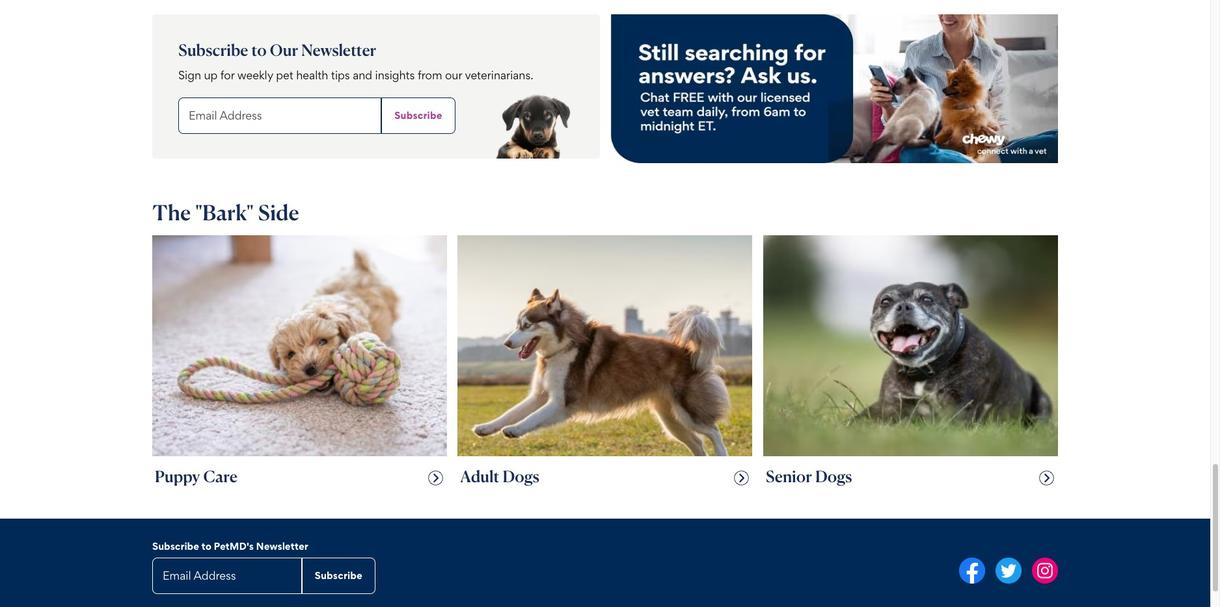 Task type: vqa. For each thing, say whether or not it's contained in the screenshot.
Toy fox
no



Task type: describe. For each thing, give the bounding box(es) containing it.
insights
[[375, 68, 415, 82]]

twitter image
[[996, 558, 1022, 584]]

1 vertical spatial subscribe button
[[302, 558, 376, 595]]

petmd's
[[214, 541, 254, 553]]

tips
[[331, 68, 350, 82]]

veterinarians.
[[465, 68, 534, 82]]

adult
[[460, 467, 499, 487]]

senior
[[766, 467, 812, 487]]

newsletter for subscribe to our newsletter
[[301, 40, 376, 60]]

weekly
[[237, 68, 273, 82]]

puppy care link
[[147, 235, 453, 498]]

adult dogs link
[[453, 235, 758, 498]]

senior dogs
[[766, 467, 852, 487]]

1 horizontal spatial subscribe button
[[382, 97, 455, 134]]

adult brown and white husky running in grass image
[[458, 235, 753, 457]]

pet
[[276, 68, 293, 82]]

puppy looking up image
[[492, 92, 572, 158]]

newsletter for subscribe to petmd's newsletter
[[256, 541, 308, 553]]

adult dogs
[[460, 467, 539, 487]]

"bark"
[[195, 200, 254, 226]]

puppy playing image
[[152, 235, 447, 457]]

puppy care
[[155, 467, 237, 487]]

get instant vet help via chat or video. connect with a vet. chewy health image
[[610, 14, 1058, 163]]

to for petmd's
[[201, 541, 211, 553]]

subscribe to our newsletter
[[178, 40, 376, 60]]

senior dogs link
[[758, 235, 1063, 498]]



Task type: locate. For each thing, give the bounding box(es) containing it.
newsletter right the petmd's
[[256, 541, 308, 553]]

dogs
[[503, 467, 539, 487], [815, 467, 852, 487]]

1 vertical spatial newsletter
[[256, 541, 308, 553]]

to
[[252, 40, 267, 60], [201, 541, 211, 553]]

0 vertical spatial to
[[252, 40, 267, 60]]

from
[[418, 68, 442, 82]]

for
[[220, 68, 235, 82]]

2 dogs from the left
[[815, 467, 852, 487]]

subscribe to petmd's newsletter
[[152, 541, 308, 553]]

instagram image
[[1032, 558, 1058, 584]]

1 horizontal spatial dogs
[[815, 467, 852, 487]]

facebook image
[[959, 558, 985, 584]]

the "bark" side
[[152, 200, 299, 226]]

and
[[353, 68, 372, 82]]

to left our at the left of the page
[[252, 40, 267, 60]]

0 horizontal spatial subscribe button
[[302, 558, 376, 595]]

0 vertical spatial newsletter
[[301, 40, 376, 60]]

to for our
[[252, 40, 267, 60]]

care
[[203, 467, 237, 487]]

0 horizontal spatial dogs
[[503, 467, 539, 487]]

subscribe button
[[382, 97, 455, 134], [302, 558, 376, 595]]

1 horizontal spatial to
[[252, 40, 267, 60]]

social element
[[610, 558, 1058, 587]]

subscribe
[[178, 40, 248, 60], [395, 109, 442, 121], [152, 541, 199, 553], [315, 570, 362, 582]]

newsletter up tips
[[301, 40, 376, 60]]

dogs right 'adult'
[[503, 467, 539, 487]]

our
[[270, 40, 298, 60]]

dogs right senior
[[815, 467, 852, 487]]

dogs for adult dogs
[[503, 467, 539, 487]]

the
[[152, 200, 191, 226]]

to left the petmd's
[[201, 541, 211, 553]]

sign
[[178, 68, 201, 82]]

newsletter
[[301, 40, 376, 60], [256, 541, 308, 553]]

our
[[445, 68, 462, 82]]

sign up for weekly pet health tips and insights from our veterinarians.
[[178, 68, 534, 82]]

senior terrier laying in grass image
[[763, 235, 1058, 457]]

dogs for senior dogs
[[815, 467, 852, 487]]

None email field
[[178, 97, 382, 134], [152, 558, 302, 595], [178, 97, 382, 134], [152, 558, 302, 595]]

1 dogs from the left
[[503, 467, 539, 487]]

1 vertical spatial to
[[201, 541, 211, 553]]

puppy
[[155, 467, 200, 487]]

0 vertical spatial subscribe button
[[382, 97, 455, 134]]

0 horizontal spatial to
[[201, 541, 211, 553]]

side
[[258, 200, 299, 226]]

up
[[204, 68, 218, 82]]

health
[[296, 68, 328, 82]]



